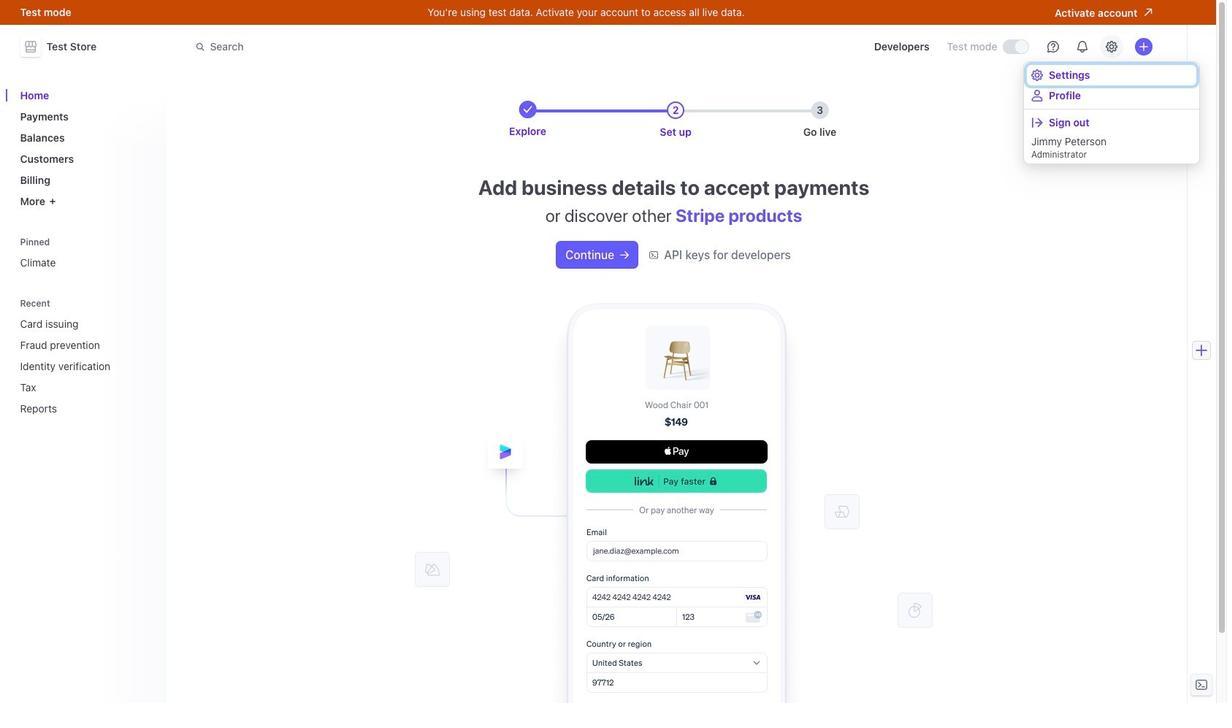 Task type: vqa. For each thing, say whether or not it's contained in the screenshot.
first the Create from the bottom
no



Task type: locate. For each thing, give the bounding box(es) containing it.
help image
[[1047, 41, 1059, 53]]

notifications image
[[1076, 41, 1088, 53]]

svg image
[[620, 251, 629, 260]]

recent element
[[14, 293, 157, 421], [14, 312, 157, 421]]

settings image
[[1106, 41, 1117, 53]]

1 recent element from the top
[[14, 293, 157, 421]]

menu item
[[1027, 112, 1197, 133]]

None search field
[[187, 33, 599, 60]]

menu
[[1024, 62, 1199, 164]]



Task type: describe. For each thing, give the bounding box(es) containing it.
core navigation links element
[[14, 83, 157, 213]]

2 recent element from the top
[[14, 312, 157, 421]]

pinned element
[[14, 232, 157, 275]]

edit pins image
[[143, 238, 152, 247]]

Test mode checkbox
[[1003, 40, 1028, 53]]

Search text field
[[187, 33, 599, 60]]

clear history image
[[143, 299, 152, 308]]



